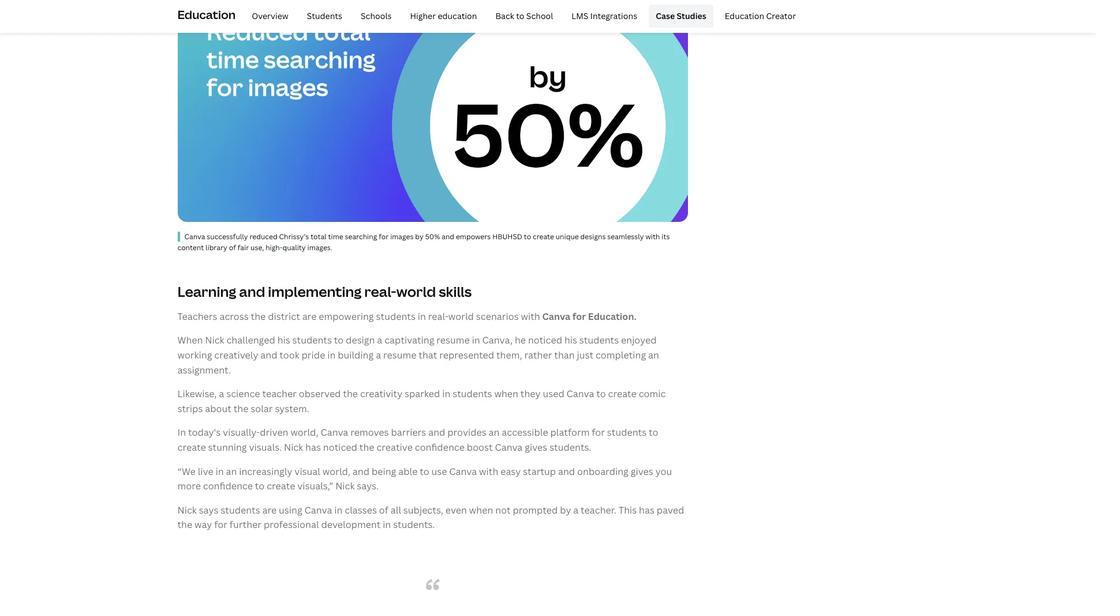 Task type: locate. For each thing, give the bounding box(es) containing it.
0 vertical spatial confidence
[[415, 442, 465, 454]]

1 horizontal spatial when
[[494, 388, 518, 401]]

0 vertical spatial students.
[[550, 442, 591, 454]]

1 vertical spatial when
[[469, 504, 493, 517]]

for inside in today's visually-driven world, canva removes barriers and provides an accessible platform for students to create stunning visuals. nick has noticed the creative confidence boost canva gives students.
[[592, 427, 605, 439]]

has up visual on the bottom left of the page
[[305, 442, 321, 454]]

2 horizontal spatial an
[[648, 349, 659, 362]]

in up development
[[334, 504, 343, 517]]

a inside nick says students are using canva in classes of all subjects, even when not prompted by a teacher. this has paved the way for further professional development in students.
[[573, 504, 578, 517]]

0 horizontal spatial confidence
[[203, 480, 253, 493]]

in right pride
[[327, 349, 336, 362]]

teacher
[[262, 388, 297, 401]]

the down removes
[[359, 442, 374, 454]]

students. down subjects,
[[393, 519, 435, 532]]

total
[[311, 232, 326, 242]]

1 horizontal spatial education
[[725, 10, 764, 21]]

for left images
[[379, 232, 389, 242]]

in up represented
[[472, 334, 480, 347]]

0 horizontal spatial of
[[229, 243, 236, 253]]

world, inside "we live in an increasingly visual world, and being able to use canva with easy startup and onboarding gives you more confidence to create visuals," nick says.
[[323, 466, 350, 478]]

further
[[230, 519, 261, 532]]

students up provides
[[453, 388, 492, 401]]

a inside likewise, a science teacher observed the creativity sparked in students when they used canva to create comic strips about the solar system.
[[219, 388, 224, 401]]

the
[[251, 310, 266, 323], [343, 388, 358, 401], [234, 403, 248, 415], [359, 442, 374, 454], [177, 519, 192, 532]]

canva up content
[[184, 232, 205, 242]]

development
[[321, 519, 381, 532]]

1 vertical spatial are
[[262, 504, 277, 517]]

not
[[495, 504, 511, 517]]

for right platform
[[592, 427, 605, 439]]

by inside nick says students are using canva in classes of all subjects, even when not prompted by a teacher. this has paved the way for further professional development in students.
[[560, 504, 571, 517]]

for right way
[[214, 519, 227, 532]]

and right barriers at the bottom of the page
[[428, 427, 445, 439]]

reduced
[[250, 232, 277, 242]]

resume up represented
[[437, 334, 470, 347]]

to inside likewise, a science teacher observed the creativity sparked in students when they used canva to create comic strips about the solar system.
[[596, 388, 606, 401]]

has right this
[[639, 504, 655, 517]]

in up 'captivating'
[[418, 310, 426, 323]]

designs
[[580, 232, 606, 242]]

and inside in today's visually-driven world, canva removes barriers and provides an accessible platform for students to create stunning visuals. nick has noticed the creative confidence boost canva gives students.
[[428, 427, 445, 439]]

to down 'comic'
[[649, 427, 658, 439]]

use,
[[251, 243, 264, 253]]

the inside nick says students are using canva in classes of all subjects, even when not prompted by a teacher. this has paved the way for further professional development in students.
[[177, 519, 192, 532]]

in inside "we live in an increasingly visual world, and being able to use canva with easy startup and onboarding gives you more confidence to create visuals," nick says.
[[216, 466, 224, 478]]

its
[[662, 232, 670, 242]]

has inside nick says students are using canva in classes of all subjects, even when not prompted by a teacher. this has paved the way for further professional development in students.
[[639, 504, 655, 517]]

case
[[656, 10, 675, 21]]

comic
[[639, 388, 666, 401]]

an down stunning
[[226, 466, 237, 478]]

way
[[195, 519, 212, 532]]

library
[[205, 243, 227, 253]]

and up says.
[[353, 466, 369, 478]]

learning and implementing real-world skills
[[177, 282, 472, 301]]

captivating
[[385, 334, 434, 347]]

his up took
[[277, 334, 290, 347]]

confidence inside in today's visually-driven world, canva removes barriers and provides an accessible platform for students to create stunning visuals. nick has noticed the creative confidence boost canva gives students.
[[415, 442, 465, 454]]

students inside nick says students are using canva in classes of all subjects, even when not prompted by a teacher. this has paved the way for further professional development in students.
[[221, 504, 260, 517]]

you
[[656, 466, 672, 478]]

2 horizontal spatial with
[[646, 232, 660, 242]]

nick down driven
[[284, 442, 303, 454]]

1 horizontal spatial his
[[564, 334, 577, 347]]

1 horizontal spatial an
[[489, 427, 500, 439]]

0 vertical spatial has
[[305, 442, 321, 454]]

searching
[[345, 232, 377, 242]]

higher education link
[[403, 5, 484, 28]]

the down science
[[234, 403, 248, 415]]

0 horizontal spatial students.
[[393, 519, 435, 532]]

canva right the used
[[567, 388, 594, 401]]

1 horizontal spatial world,
[[323, 466, 350, 478]]

1 horizontal spatial by
[[560, 504, 571, 517]]

nick left says
[[177, 504, 197, 517]]

scenarios
[[476, 310, 519, 323]]

1 vertical spatial students.
[[393, 519, 435, 532]]

creator
[[766, 10, 796, 21]]

to
[[516, 10, 524, 21], [524, 232, 531, 242], [334, 334, 344, 347], [596, 388, 606, 401], [649, 427, 658, 439], [420, 466, 429, 478], [255, 480, 265, 493]]

visuals.
[[249, 442, 282, 454]]

a right building
[[376, 349, 381, 362]]

students up 'captivating'
[[376, 310, 416, 323]]

with left easy
[[479, 466, 498, 478]]

an inside in today's visually-driven world, canva removes barriers and provides an accessible platform for students to create stunning visuals. nick has noticed the creative confidence boost canva gives students.
[[489, 427, 500, 439]]

of left all
[[379, 504, 388, 517]]

canva inside nick says students are using canva in classes of all subjects, even when not prompted by a teacher. this has paved the way for further professional development in students.
[[305, 504, 332, 517]]

says
[[199, 504, 218, 517]]

2 vertical spatial with
[[479, 466, 498, 478]]

0 horizontal spatial resume
[[383, 349, 416, 362]]

when left the not
[[469, 504, 493, 517]]

for inside nick says students are using canva in classes of all subjects, even when not prompted by a teacher. this has paved the way for further professional development in students.
[[214, 519, 227, 532]]

1 vertical spatial resume
[[383, 349, 416, 362]]

confidence up use
[[415, 442, 465, 454]]

strips
[[177, 403, 203, 415]]

the left way
[[177, 519, 192, 532]]

create left 'comic'
[[608, 388, 637, 401]]

with up "he"
[[521, 310, 540, 323]]

of left the fair
[[229, 243, 236, 253]]

system.
[[275, 403, 309, 415]]

create left the unique
[[533, 232, 554, 242]]

this
[[619, 504, 637, 517]]

gives inside in today's visually-driven world, canva removes barriers and provides an accessible platform for students to create stunning visuals. nick has noticed the creative confidence boost canva gives students.
[[525, 442, 547, 454]]

by right prompted
[[560, 504, 571, 517]]

0 horizontal spatial when
[[469, 504, 493, 517]]

1 vertical spatial gives
[[631, 466, 653, 478]]

world, up visuals,"
[[323, 466, 350, 478]]

canva down visuals,"
[[305, 504, 332, 517]]

creative
[[377, 442, 413, 454]]

for inside canva successfully reduced chrissy's total time searching for images by 50% and empowers hbuhsd to create unique designs seamlessly with its content library of fair use, high-quality images.
[[379, 232, 389, 242]]

create inside in today's visually-driven world, canva removes barriers and provides an accessible platform for students to create stunning visuals. nick has noticed the creative confidence boost canva gives students.
[[177, 442, 206, 454]]

across
[[220, 310, 249, 323]]

1 horizontal spatial with
[[521, 310, 540, 323]]

students.
[[550, 442, 591, 454], [393, 519, 435, 532]]

to inside when nick challenged his students to design a captivating resume in canva, he noticed his students enjoyed working creatively and took pride in building a resume that represented them, rather than just completing an assignment.
[[334, 334, 344, 347]]

by left 50%
[[415, 232, 424, 242]]

canva down accessible
[[495, 442, 523, 454]]

0 vertical spatial with
[[646, 232, 660, 242]]

able
[[398, 466, 418, 478]]

with inside "we live in an increasingly visual world, and being able to use canva with easy startup and onboarding gives you more confidence to create visuals," nick says.
[[479, 466, 498, 478]]

0 horizontal spatial with
[[479, 466, 498, 478]]

0 vertical spatial when
[[494, 388, 518, 401]]

empowers
[[456, 232, 491, 242]]

noticed inside in today's visually-driven world, canva removes barriers and provides an accessible platform for students to create stunning visuals. nick has noticed the creative confidence boost canva gives students.
[[323, 442, 357, 454]]

students up onboarding
[[607, 427, 647, 439]]

students
[[307, 10, 342, 21]]

0 horizontal spatial world,
[[291, 427, 318, 439]]

nick left says.
[[335, 480, 355, 493]]

education inside "link"
[[725, 10, 764, 21]]

education
[[438, 10, 477, 21]]

canva
[[184, 232, 205, 242], [542, 310, 570, 323], [567, 388, 594, 401], [321, 427, 348, 439], [495, 442, 523, 454], [449, 466, 477, 478], [305, 504, 332, 517]]

education creator link
[[718, 5, 803, 28]]

0 horizontal spatial education
[[177, 7, 236, 22]]

1 horizontal spatial confidence
[[415, 442, 465, 454]]

an down enjoyed
[[648, 349, 659, 362]]

students up further
[[221, 504, 260, 517]]

are right district
[[302, 310, 317, 323]]

0 vertical spatial gives
[[525, 442, 547, 454]]

0 horizontal spatial world
[[396, 282, 436, 301]]

1 vertical spatial real-
[[428, 310, 448, 323]]

2 vertical spatial an
[[226, 466, 237, 478]]

create inside likewise, a science teacher observed the creativity sparked in students when they used canva to create comic strips about the solar system.
[[608, 388, 637, 401]]

skills
[[439, 282, 472, 301]]

empowering
[[319, 310, 374, 323]]

world up 'teachers across the district are empowering students in real-world scenarios with canva for education.'
[[396, 282, 436, 301]]

0 horizontal spatial gives
[[525, 442, 547, 454]]

to down completing
[[596, 388, 606, 401]]

1 vertical spatial with
[[521, 310, 540, 323]]

resume down 'captivating'
[[383, 349, 416, 362]]

0 horizontal spatial real-
[[364, 282, 396, 301]]

and inside canva successfully reduced chrissy's total time searching for images by 50% and empowers hbuhsd to create unique designs seamlessly with its content library of fair use, high-quality images.
[[442, 232, 454, 242]]

to right hbuhsd
[[524, 232, 531, 242]]

in
[[418, 310, 426, 323], [472, 334, 480, 347], [327, 349, 336, 362], [442, 388, 450, 401], [216, 466, 224, 478], [334, 504, 343, 517], [383, 519, 391, 532]]

in inside likewise, a science teacher observed the creativity sparked in students when they used canva to create comic strips about the solar system.
[[442, 388, 450, 401]]

in right live
[[216, 466, 224, 478]]

of
[[229, 243, 236, 253], [379, 504, 388, 517]]

world
[[396, 282, 436, 301], [448, 310, 474, 323]]

with left its
[[646, 232, 660, 242]]

education
[[177, 7, 236, 22], [725, 10, 764, 21]]

canva right use
[[449, 466, 477, 478]]

visuals,"
[[297, 480, 333, 493]]

and right 50%
[[442, 232, 454, 242]]

1 vertical spatial confidence
[[203, 480, 253, 493]]

1 horizontal spatial noticed
[[528, 334, 562, 347]]

quality
[[282, 243, 306, 253]]

0 vertical spatial world
[[396, 282, 436, 301]]

0 vertical spatial noticed
[[528, 334, 562, 347]]

nick inside nick says students are using canva in classes of all subjects, even when not prompted by a teacher. this has paved the way for further professional development in students.
[[177, 504, 197, 517]]

0 horizontal spatial noticed
[[323, 442, 357, 454]]

increasingly
[[239, 466, 292, 478]]

design
[[346, 334, 375, 347]]

case studies link
[[649, 5, 713, 28]]

nick right when at the bottom of the page
[[205, 334, 224, 347]]

1 horizontal spatial students.
[[550, 442, 591, 454]]

easy
[[501, 466, 521, 478]]

confidence down live
[[203, 480, 253, 493]]

1 horizontal spatial world
[[448, 310, 474, 323]]

in right sparked at the left bottom
[[442, 388, 450, 401]]

1 vertical spatial an
[[489, 427, 500, 439]]

1 vertical spatial world
[[448, 310, 474, 323]]

real- down skills
[[428, 310, 448, 323]]

0 horizontal spatial are
[[262, 504, 277, 517]]

hbuhsd
[[492, 232, 522, 242]]

to left use
[[420, 466, 429, 478]]

0 vertical spatial world,
[[291, 427, 318, 439]]

a right design
[[377, 334, 382, 347]]

1 horizontal spatial are
[[302, 310, 317, 323]]

students. down platform
[[550, 442, 591, 454]]

0 vertical spatial resume
[[437, 334, 470, 347]]

noticed down removes
[[323, 442, 357, 454]]

0 horizontal spatial his
[[277, 334, 290, 347]]

when left they
[[494, 388, 518, 401]]

content
[[177, 243, 204, 253]]

a left teacher.
[[573, 504, 578, 517]]

students. inside nick says students are using canva in classes of all subjects, even when not prompted by a teacher. this has paved the way for further professional development in students.
[[393, 519, 435, 532]]

students
[[376, 310, 416, 323], [292, 334, 332, 347], [579, 334, 619, 347], [453, 388, 492, 401], [607, 427, 647, 439], [221, 504, 260, 517]]

and
[[442, 232, 454, 242], [239, 282, 265, 301], [260, 349, 277, 362], [428, 427, 445, 439], [353, 466, 369, 478], [558, 466, 575, 478]]

1 vertical spatial noticed
[[323, 442, 357, 454]]

gives left you in the bottom right of the page
[[631, 466, 653, 478]]

says.
[[357, 480, 379, 493]]

creatively
[[214, 349, 258, 362]]

used
[[543, 388, 564, 401]]

students. for gives
[[550, 442, 591, 454]]

integrations
[[590, 10, 637, 21]]

gives down accessible
[[525, 442, 547, 454]]

real- up 'teachers across the district are empowering students in real-world scenarios with canva for education.'
[[364, 282, 396, 301]]

1 vertical spatial has
[[639, 504, 655, 517]]

to left design
[[334, 334, 344, 347]]

visual
[[295, 466, 320, 478]]

his
[[277, 334, 290, 347], [564, 334, 577, 347]]

are inside nick says students are using canva in classes of all subjects, even when not prompted by a teacher. this has paved the way for further professional development in students.
[[262, 504, 277, 517]]

0 vertical spatial are
[[302, 310, 317, 323]]

0 horizontal spatial an
[[226, 466, 237, 478]]

gives
[[525, 442, 547, 454], [631, 466, 653, 478]]

1 horizontal spatial gives
[[631, 466, 653, 478]]

pride
[[302, 349, 325, 362]]

0 horizontal spatial by
[[415, 232, 424, 242]]

are left using
[[262, 504, 277, 517]]

a up 'about' at the bottom
[[219, 388, 224, 401]]

and left took
[[260, 349, 277, 362]]

to inside in today's visually-driven world, canva removes barriers and provides an accessible platform for students to create stunning visuals. nick has noticed the creative confidence boost canva gives students.
[[649, 427, 658, 439]]

students. inside in today's visually-driven world, canva removes barriers and provides an accessible platform for students to create stunning visuals. nick has noticed the creative confidence boost canva gives students.
[[550, 442, 591, 454]]

seamlessly
[[607, 232, 644, 242]]

create down "in"
[[177, 442, 206, 454]]

menu bar
[[240, 5, 803, 28]]

images
[[390, 232, 414, 242]]

an up 'boost'
[[489, 427, 500, 439]]

professional
[[264, 519, 319, 532]]

0 vertical spatial by
[[415, 232, 424, 242]]

1 vertical spatial by
[[560, 504, 571, 517]]

noticed up rather
[[528, 334, 562, 347]]

studies
[[677, 10, 706, 21]]

create down increasingly on the left bottom of the page
[[267, 480, 295, 493]]

0 horizontal spatial has
[[305, 442, 321, 454]]

fair
[[238, 243, 249, 253]]

students inside in today's visually-driven world, canva removes barriers and provides an accessible platform for students to create stunning visuals. nick has noticed the creative confidence boost canva gives students.
[[607, 427, 647, 439]]

chrissy's
[[279, 232, 309, 242]]

visually-
[[223, 427, 260, 439]]

subjects,
[[403, 504, 443, 517]]

world down skills
[[448, 310, 474, 323]]

just
[[577, 349, 593, 362]]

create inside "we live in an increasingly visual world, and being able to use canva with easy startup and onboarding gives you more confidence to create visuals," nick says.
[[267, 480, 295, 493]]

1 horizontal spatial has
[[639, 504, 655, 517]]

1 horizontal spatial of
[[379, 504, 388, 517]]

canva inside "we live in an increasingly visual world, and being able to use canva with easy startup and onboarding gives you more confidence to create visuals," nick says.
[[449, 466, 477, 478]]

create inside canva successfully reduced chrissy's total time searching for images by 50% and empowers hbuhsd to create unique designs seamlessly with its content library of fair use, high-quality images.
[[533, 232, 554, 242]]

and up 'across'
[[239, 282, 265, 301]]

1 vertical spatial of
[[379, 504, 388, 517]]

0 vertical spatial an
[[648, 349, 659, 362]]

being
[[372, 466, 396, 478]]

0 vertical spatial of
[[229, 243, 236, 253]]

his up than
[[564, 334, 577, 347]]

world, down system.
[[291, 427, 318, 439]]

1 vertical spatial world,
[[323, 466, 350, 478]]



Task type: describe. For each thing, give the bounding box(es) containing it.
lms integrations
[[572, 10, 637, 21]]

teachers across the district are empowering students in real-world scenarios with canva for education.
[[177, 310, 636, 323]]

observed
[[299, 388, 341, 401]]

paved
[[657, 504, 684, 517]]

noticed inside when nick challenged his students to design a captivating resume in canva, he noticed his students enjoyed working creatively and took pride in building a resume that represented them, rather than just completing an assignment.
[[528, 334, 562, 347]]

an inside "we live in an increasingly visual world, and being able to use canva with easy startup and onboarding gives you more confidence to create visuals," nick says.
[[226, 466, 237, 478]]

students. for in
[[393, 519, 435, 532]]

lms integrations link
[[565, 5, 644, 28]]

them,
[[496, 349, 522, 362]]

for left education.
[[573, 310, 586, 323]]

onboarding
[[577, 466, 628, 478]]

case studies
[[656, 10, 706, 21]]

quotation mark image
[[426, 579, 440, 591]]

removes
[[350, 427, 389, 439]]

enjoyed
[[621, 334, 657, 347]]

canva successfully reduced chrissy's total time searching for images by 50% and empowers hbuhsd to create unique designs seamlessly with its content library of fair use, high-quality images.
[[177, 232, 670, 253]]

likewise,
[[177, 388, 217, 401]]

canva up than
[[542, 310, 570, 323]]

assignment.
[[177, 364, 231, 377]]

and right startup
[[558, 466, 575, 478]]

about
[[205, 403, 231, 415]]

school
[[526, 10, 553, 21]]

took
[[280, 349, 299, 362]]

by inside canva successfully reduced chrissy's total time searching for images by 50% and empowers hbuhsd to create unique designs seamlessly with its content library of fair use, high-quality images.
[[415, 232, 424, 242]]

of inside nick says students are using canva in classes of all subjects, even when not prompted by a teacher. this has paved the way for further professional development in students.
[[379, 504, 388, 517]]

teachers
[[177, 310, 217, 323]]

when
[[177, 334, 203, 347]]

unique
[[556, 232, 579, 242]]

confidence inside "we live in an increasingly visual world, and being able to use canva with easy startup and onboarding gives you more confidence to create visuals," nick says.
[[203, 480, 253, 493]]

nick inside when nick challenged his students to design a captivating resume in canva, he noticed his students enjoyed working creatively and took pride in building a resume that represented them, rather than just completing an assignment.
[[205, 334, 224, 347]]

students up pride
[[292, 334, 332, 347]]

district
[[268, 310, 300, 323]]

"we live in an increasingly visual world, and being able to use canva with easy startup and onboarding gives you more confidence to create visuals," nick says.
[[177, 466, 672, 493]]

than
[[554, 349, 575, 362]]

back to school link
[[489, 5, 560, 28]]

menu bar containing overview
[[240, 5, 803, 28]]

when nick challenged his students to design a captivating resume in canva, he noticed his students enjoyed working creatively and took pride in building a resume that represented them, rather than just completing an assignment.
[[177, 334, 659, 377]]

students up the just
[[579, 334, 619, 347]]

overview link
[[245, 5, 295, 28]]

schools link
[[354, 5, 399, 28]]

to right back
[[516, 10, 524, 21]]

canva left removes
[[321, 427, 348, 439]]

the inside in today's visually-driven world, canva removes barriers and provides an accessible platform for students to create stunning visuals. nick has noticed the creative confidence boost canva gives students.
[[359, 442, 374, 454]]

science
[[226, 388, 260, 401]]

canva,
[[482, 334, 513, 347]]

in down all
[[383, 519, 391, 532]]

likewise, a science teacher observed the creativity sparked in students when they used canva to create comic strips about the solar system.
[[177, 388, 666, 415]]

0 vertical spatial real-
[[364, 282, 396, 301]]

images.
[[307, 243, 332, 253]]

1 horizontal spatial real-
[[428, 310, 448, 323]]

an inside when nick challenged his students to design a captivating resume in canva, he noticed his students enjoyed working creatively and took pride in building a resume that represented them, rather than just completing an assignment.
[[648, 349, 659, 362]]

the right the observed
[[343, 388, 358, 401]]

rather
[[524, 349, 552, 362]]

back to school
[[495, 10, 553, 21]]

students link
[[300, 5, 349, 28]]

has inside in today's visually-driven world, canva removes barriers and provides an accessible platform for students to create stunning visuals. nick has noticed the creative confidence boost canva gives students.
[[305, 442, 321, 454]]

solar
[[251, 403, 273, 415]]

nick inside "we live in an increasingly visual world, and being able to use canva with easy startup and onboarding gives you more confidence to create visuals," nick says.
[[335, 480, 355, 493]]

to inside canva successfully reduced chrissy's total time searching for images by 50% and empowers hbuhsd to create unique designs seamlessly with its content library of fair use, high-quality images.
[[524, 232, 531, 242]]

even
[[445, 504, 467, 517]]

schools
[[361, 10, 392, 21]]

that
[[419, 349, 437, 362]]

creativity
[[360, 388, 402, 401]]

1 his from the left
[[277, 334, 290, 347]]

successfully
[[207, 232, 248, 242]]

working
[[177, 349, 212, 362]]

gives inside "we live in an increasingly visual world, and being able to use canva with easy startup and onboarding gives you more confidence to create visuals," nick says.
[[631, 466, 653, 478]]

1 horizontal spatial resume
[[437, 334, 470, 347]]

the right 'across'
[[251, 310, 266, 323]]

in today's visually-driven world, canva removes barriers and provides an accessible platform for students to create stunning visuals. nick has noticed the creative confidence boost canva gives students.
[[177, 427, 658, 454]]

2 his from the left
[[564, 334, 577, 347]]

accessible
[[502, 427, 548, 439]]

high-
[[266, 243, 282, 253]]

to down increasingly on the left bottom of the page
[[255, 480, 265, 493]]

today's
[[188, 427, 221, 439]]

education for education creator
[[725, 10, 764, 21]]

nick inside in today's visually-driven world, canva removes barriers and provides an accessible platform for students to create stunning visuals. nick has noticed the creative confidence boost canva gives students.
[[284, 442, 303, 454]]

sparked
[[405, 388, 440, 401]]

startup
[[523, 466, 556, 478]]

using
[[279, 504, 302, 517]]

students inside likewise, a science teacher observed the creativity sparked in students when they used canva to create comic strips about the solar system.
[[453, 388, 492, 401]]

more
[[177, 480, 201, 493]]

represented
[[439, 349, 494, 362]]

world, inside in today's visually-driven world, canva removes barriers and provides an accessible platform for students to create stunning visuals. nick has noticed the creative confidence boost canva gives students.
[[291, 427, 318, 439]]

building
[[338, 349, 374, 362]]

all
[[391, 504, 401, 517]]

stunning
[[208, 442, 247, 454]]

education for education
[[177, 7, 236, 22]]

challenged
[[227, 334, 275, 347]]

of inside canva successfully reduced chrissy's total time searching for images by 50% and empowers hbuhsd to create unique designs seamlessly with its content library of fair use, high-quality images.
[[229, 243, 236, 253]]

time
[[328, 232, 343, 242]]

boost
[[467, 442, 493, 454]]

higher
[[410, 10, 436, 21]]

50%
[[425, 232, 440, 242]]

completing
[[596, 349, 646, 362]]

when inside likewise, a science teacher observed the creativity sparked in students when they used canva to create comic strips about the solar system.
[[494, 388, 518, 401]]

they
[[521, 388, 541, 401]]

and inside when nick challenged his students to design a captivating resume in canva, he noticed his students enjoyed working creatively and took pride in building a resume that represented them, rather than just completing an assignment.
[[260, 349, 277, 362]]

provides
[[447, 427, 486, 439]]

canva inside canva successfully reduced chrissy's total time searching for images by 50% and empowers hbuhsd to create unique designs seamlessly with its content library of fair use, high-quality images.
[[184, 232, 205, 242]]

canva inside likewise, a science teacher observed the creativity sparked in students when they used canva to create comic strips about the solar system.
[[567, 388, 594, 401]]

with inside canva successfully reduced chrissy's total time searching for images by 50% and empowers hbuhsd to create unique designs seamlessly with its content library of fair use, high-quality images.
[[646, 232, 660, 242]]

barriers
[[391, 427, 426, 439]]

he
[[515, 334, 526, 347]]

learning
[[177, 282, 236, 301]]

use
[[431, 466, 447, 478]]

when inside nick says students are using canva in classes of all subjects, even when not prompted by a teacher. this has paved the way for further professional development in students.
[[469, 504, 493, 517]]



Task type: vqa. For each thing, say whether or not it's contained in the screenshot.
HIGH- on the top left of page
yes



